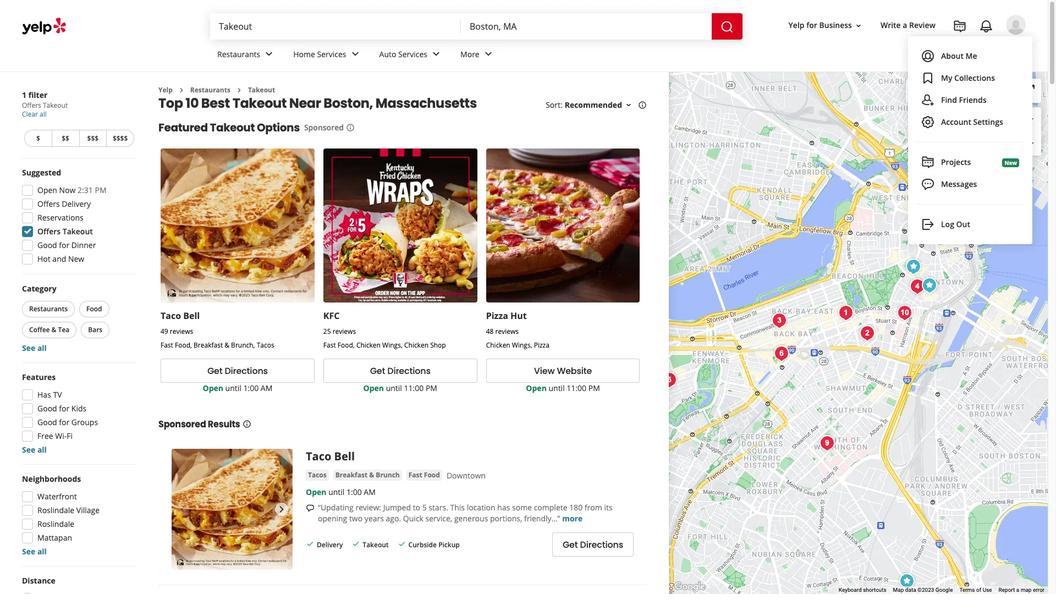 Task type: vqa. For each thing, say whether or not it's contained in the screenshot.


Task type: locate. For each thing, give the bounding box(es) containing it.
good for good for dinner
[[37, 240, 57, 250]]

wings, inside "kfc 25 reviews fast food, chicken wings, chicken shop"
[[382, 341, 403, 350]]

roslindale for roslindale village
[[37, 505, 74, 516]]

16 checkmark v2 image
[[306, 540, 315, 549], [398, 540, 406, 549]]

brad k. image
[[1006, 15, 1026, 35]]

all down coffee
[[37, 343, 47, 353]]

0 horizontal spatial services
[[317, 49, 346, 59]]

pm for get
[[426, 383, 437, 394]]

1 vertical spatial open until 1:00 am
[[306, 487, 376, 498]]

2 16 chevron right v2 image from the left
[[235, 86, 244, 95]]

1 horizontal spatial pizza
[[534, 341, 550, 350]]

1 good from the top
[[37, 240, 57, 250]]

write
[[881, 20, 901, 31]]

stars.
[[429, 502, 448, 513]]

yelp for yelp for business
[[789, 20, 805, 31]]

services right auto
[[398, 49, 428, 59]]

open until 1:00 am
[[203, 383, 273, 394], [306, 487, 376, 498]]

0 horizontal spatial open until 1:00 am
[[203, 383, 273, 394]]

0 horizontal spatial none field
[[219, 20, 452, 32]]

0 horizontal spatial 16 info v2 image
[[242, 420, 251, 429]]

reviews inside taco bell 49 reviews fast food, breakfast & brunch, tacos
[[170, 327, 193, 336]]

16 chevron down v2 image inside 'recommended' popup button
[[625, 101, 633, 110]]

1 horizontal spatial food
[[424, 471, 440, 480]]

suggested
[[22, 167, 61, 178]]

bell
[[183, 310, 200, 322], [334, 449, 355, 464]]

0 vertical spatial restaurants
[[217, 49, 260, 59]]

3 24 chevron down v2 image from the left
[[482, 48, 495, 61]]

pm down website on the bottom right of the page
[[589, 383, 600, 394]]

16 info v2 image right 'recommended' popup button
[[638, 101, 647, 110]]

my collections
[[941, 73, 995, 83]]

reviews inside "kfc 25 reviews fast food, chicken wings, chicken shop"
[[333, 327, 356, 336]]

49
[[161, 327, 168, 336]]

16 checkmark v2 image
[[352, 540, 361, 549]]

wings, down "hut"
[[512, 341, 532, 350]]

for for business
[[807, 20, 818, 31]]

1 horizontal spatial none field
[[470, 20, 703, 32]]

24 chevron down v2 image for more
[[482, 48, 495, 61]]

16 chevron down v2 image for yelp for business
[[854, 21, 863, 30]]

0 horizontal spatial yelp
[[158, 85, 173, 95]]

offers up reservations
[[37, 199, 60, 209]]

3 chicken from the left
[[486, 341, 510, 350]]

tacos inside button
[[308, 471, 327, 480]]

all
[[40, 109, 47, 119], [37, 343, 47, 353], [37, 445, 47, 455], [37, 546, 47, 557]]

0 horizontal spatial taco
[[161, 310, 181, 322]]

taco up 49
[[161, 310, 181, 322]]

1 vertical spatial restaurants link
[[190, 85, 231, 95]]

1 wings, from the left
[[382, 341, 403, 350]]

write a review
[[881, 20, 936, 31]]

collections
[[955, 73, 995, 83]]

fast inside button
[[409, 471, 422, 480]]

yelp for yelp link
[[158, 85, 173, 95]]

none field up business categories element
[[470, 20, 703, 32]]

for down offers takeout
[[59, 240, 69, 250]]

2 horizontal spatial chicken
[[486, 341, 510, 350]]

1 services from the left
[[317, 49, 346, 59]]

2 horizontal spatial get
[[563, 539, 578, 551]]

roslindale up mattapan
[[37, 519, 74, 529]]

1 vertical spatial yelp
[[158, 85, 173, 95]]

a for report
[[1017, 587, 1020, 593]]

0 horizontal spatial 16 chevron right v2 image
[[177, 86, 186, 95]]

see all button down mattapan
[[22, 546, 47, 557]]

get directions link down "kfc 25 reviews fast food, chicken wings, chicken shop"
[[323, 359, 477, 383]]

to
[[413, 502, 420, 513]]

2 vertical spatial &
[[369, 471, 374, 480]]

1 vertical spatial roslindale
[[37, 519, 74, 529]]

1 vertical spatial see all
[[22, 445, 47, 455]]

16 chevron right v2 image for restaurants
[[177, 86, 186, 95]]

good for good for groups
[[37, 417, 57, 428]]

restaurants link right 'top'
[[190, 85, 231, 95]]

restaurants right 'top'
[[190, 85, 231, 95]]

1 vertical spatial breakfast
[[336, 471, 368, 480]]

16 chevron right v2 image left takeout link
[[235, 86, 244, 95]]

1 vertical spatial good
[[37, 403, 57, 414]]

2 horizontal spatial 16 info v2 image
[[638, 101, 647, 110]]

taco
[[161, 310, 181, 322], [306, 449, 331, 464]]

2 none field from the left
[[470, 20, 703, 32]]

open until 11:00 pm
[[363, 383, 437, 394], [526, 383, 600, 394]]

get down "kfc 25 reviews fast food, chicken wings, chicken shop"
[[370, 365, 385, 377]]

directions for taco bell
[[225, 365, 268, 377]]

& left brunch,
[[225, 341, 229, 350]]

pm right 2:31
[[95, 185, 107, 195]]

0 horizontal spatial food
[[86, 304, 102, 314]]

view website link
[[486, 359, 640, 383]]

see all
[[22, 343, 47, 353], [22, 445, 47, 455], [22, 546, 47, 557]]

open inside group
[[37, 185, 57, 195]]

$$
[[62, 134, 69, 143]]

1 vertical spatial map
[[1021, 587, 1032, 593]]

open until 1:00 am up results
[[203, 383, 273, 394]]

1 horizontal spatial 16 chevron right v2 image
[[235, 86, 244, 95]]

1 horizontal spatial get directions link
[[323, 359, 477, 383]]

0 vertical spatial am
[[261, 383, 273, 394]]

2 24 chevron down v2 image from the left
[[430, 48, 443, 61]]

results
[[208, 418, 240, 431]]

more link
[[452, 40, 504, 72]]

0 vertical spatial yelp
[[789, 20, 805, 31]]

reviews right 49
[[170, 327, 193, 336]]

2 see all from the top
[[22, 445, 47, 455]]

more
[[562, 513, 583, 524]]

food up stars.
[[424, 471, 440, 480]]

1 none field from the left
[[219, 20, 452, 32]]

open until 1:00 am up "updating
[[306, 487, 376, 498]]

1 horizontal spatial am
[[364, 487, 376, 498]]

24 add friend v2 image
[[922, 94, 935, 107]]

groups
[[71, 417, 98, 428]]

fast down the 25
[[323, 341, 336, 350]]

see all button down the free
[[22, 445, 47, 455]]

0 horizontal spatial 24 chevron down v2 image
[[263, 48, 276, 61]]

report a map error
[[999, 587, 1045, 593]]

none field find
[[219, 20, 452, 32]]

hut
[[511, 310, 527, 322]]

0 horizontal spatial bell
[[183, 310, 200, 322]]

24 chevron down v2 image inside restaurants link
[[263, 48, 276, 61]]

2 see from the top
[[22, 445, 35, 455]]

1 horizontal spatial open until 1:00 am
[[306, 487, 376, 498]]

group containing features
[[19, 372, 136, 456]]

0 vertical spatial &
[[51, 325, 56, 335]]

2 vertical spatial see all button
[[22, 546, 47, 557]]

all inside 1 filter offers takeout clear all
[[40, 109, 47, 119]]

complete
[[534, 502, 568, 513]]

24 chevron down v2 image for restaurants
[[263, 48, 276, 61]]

roslindale for roslindale
[[37, 519, 74, 529]]

a right write
[[903, 20, 908, 31]]

good up "hot" at the left
[[37, 240, 57, 250]]

24 message v2 image
[[922, 178, 935, 191]]

sort:
[[546, 100, 563, 110]]

taco inside taco bell 49 reviews fast food, breakfast & brunch, tacos
[[161, 310, 181, 322]]

lotus test kitchen image
[[907, 275, 929, 297]]

0 vertical spatial roslindale
[[37, 505, 74, 516]]

offers down reservations
[[37, 226, 61, 237]]

more
[[461, 49, 480, 59]]

get down taco bell 49 reviews fast food, breakfast & brunch, tacos
[[207, 365, 223, 377]]

1 16 checkmark v2 image from the left
[[306, 540, 315, 549]]

restaurants inside button
[[29, 304, 68, 314]]

1 vertical spatial taco bell link
[[306, 449, 355, 464]]

1:00 up review:
[[347, 487, 362, 498]]

see all button down coffee
[[22, 343, 47, 353]]

good for groups
[[37, 417, 98, 428]]

1 horizontal spatial 16 info v2 image
[[346, 123, 355, 132]]

None field
[[219, 20, 452, 32], [470, 20, 703, 32]]

all down the free
[[37, 445, 47, 455]]

tacos right brunch,
[[257, 341, 274, 350]]

0 horizontal spatial wings,
[[382, 341, 403, 350]]

0 horizontal spatial map
[[965, 86, 981, 96]]

none field near
[[470, 20, 703, 32]]

wings,
[[382, 341, 403, 350], [512, 341, 532, 350]]

offers down "filter"
[[22, 101, 41, 110]]

this
[[450, 502, 465, 513]]

options
[[257, 120, 300, 136]]

brunch,
[[231, 341, 255, 350]]

bacco's fine foods image
[[835, 302, 857, 324]]

0 vertical spatial delivery
[[62, 199, 91, 209]]

0 horizontal spatial 16 chevron down v2 image
[[625, 101, 633, 110]]

24 chevron down v2 image left home
[[263, 48, 276, 61]]

for down good for kids
[[59, 417, 69, 428]]

1 horizontal spatial reviews
[[333, 327, 356, 336]]

see for has tv
[[22, 445, 35, 455]]

good down has tv
[[37, 403, 57, 414]]

see
[[22, 343, 35, 353], [22, 445, 35, 455], [22, 546, 35, 557]]

fast down 49
[[161, 341, 173, 350]]

from
[[585, 502, 602, 513]]

3 reviews from the left
[[495, 327, 519, 336]]

2 horizontal spatial pm
[[589, 383, 600, 394]]

24 chevron down v2 image right the auto services
[[430, 48, 443, 61]]

2 roslindale from the top
[[37, 519, 74, 529]]

food, inside "kfc 25 reviews fast food, chicken wings, chicken shop"
[[338, 341, 355, 350]]

get directions down more link
[[563, 539, 623, 551]]

16 checkmark v2 image for curbside pickup
[[398, 540, 406, 549]]

&
[[51, 325, 56, 335], [225, 341, 229, 350], [369, 471, 374, 480]]

see up distance
[[22, 546, 35, 557]]

services left 24 chevron down v2 icon
[[317, 49, 346, 59]]

good for good for kids
[[37, 403, 57, 414]]

group containing category
[[20, 283, 136, 354]]

1 horizontal spatial taco bell link
[[306, 449, 355, 464]]

2 wings, from the left
[[512, 341, 532, 350]]

see all down mattapan
[[22, 546, 47, 557]]

until for 25
[[386, 383, 402, 394]]

pizza up 48
[[486, 310, 508, 322]]

0 vertical spatial taco
[[161, 310, 181, 322]]

search image
[[721, 20, 734, 33]]

moon & flower house -boston image
[[894, 302, 916, 324]]

2 see all button from the top
[[22, 445, 47, 455]]

for inside button
[[807, 20, 818, 31]]

massachusetts
[[376, 94, 477, 112]]

2 open until 11:00 pm from the left
[[526, 383, 600, 394]]

get directions link down more link
[[552, 533, 634, 557]]

fast inside "kfc 25 reviews fast food, chicken wings, chicken shop"
[[323, 341, 336, 350]]

2 11:00 from the left
[[567, 383, 587, 394]]

get directions for bell
[[207, 365, 268, 377]]

1 reviews from the left
[[170, 327, 193, 336]]

16 chevron right v2 image
[[177, 86, 186, 95], [235, 86, 244, 95]]

1 vertical spatial sponsored
[[158, 418, 206, 431]]

open for taco bell
[[203, 383, 223, 394]]

1 vertical spatial new
[[68, 254, 84, 264]]

24 chevron down v2 image inside more link
[[482, 48, 495, 61]]

taco up tacos button
[[306, 449, 331, 464]]

2 vertical spatial good
[[37, 417, 57, 428]]

0 horizontal spatial new
[[68, 254, 84, 264]]

food up bars
[[86, 304, 102, 314]]

good up the free
[[37, 417, 57, 428]]

16 chevron down v2 image
[[854, 21, 863, 30], [625, 101, 633, 110]]

none field up home services link
[[219, 20, 452, 32]]

get for 25
[[370, 365, 385, 377]]

see all button for waterfront
[[22, 546, 47, 557]]

food
[[86, 304, 102, 314], [424, 471, 440, 480]]

until
[[225, 383, 241, 394], [386, 383, 402, 394], [549, 383, 565, 394], [329, 487, 345, 498]]

sponsored down the top 10 best takeout near boston, massachusetts
[[304, 122, 344, 133]]

see all down coffee
[[22, 343, 47, 353]]

2 good from the top
[[37, 403, 57, 414]]

tacos down the taco bell
[[308, 471, 327, 480]]

1 see from the top
[[22, 343, 35, 353]]

shop
[[430, 341, 446, 350]]

0 horizontal spatial chicken
[[356, 341, 381, 350]]

group
[[1017, 107, 1042, 156], [19, 167, 136, 268], [20, 283, 136, 354], [19, 372, 136, 456], [19, 474, 136, 557]]

16 info v2 image down boston,
[[346, 123, 355, 132]]

sponsored left results
[[158, 418, 206, 431]]

see all down the free
[[22, 445, 47, 455]]

slideshow element
[[172, 449, 293, 570]]

1 horizontal spatial 16 checkmark v2 image
[[398, 540, 406, 549]]

1:00 down brunch,
[[243, 383, 259, 394]]

open for pizza hut
[[526, 383, 547, 394]]

as
[[955, 86, 963, 96]]

3 see from the top
[[22, 546, 35, 557]]

1 vertical spatial &
[[225, 341, 229, 350]]

for up good for groups
[[59, 403, 69, 414]]

delivery down "open now 2:31 pm"
[[62, 199, 91, 209]]

1 horizontal spatial delivery
[[317, 540, 343, 549]]

1 horizontal spatial pm
[[426, 383, 437, 394]]

1 11:00 from the left
[[404, 383, 424, 394]]

2 food, from the left
[[338, 341, 355, 350]]

yelp link
[[158, 85, 173, 95]]

1 horizontal spatial yelp
[[789, 20, 805, 31]]

1 vertical spatial offers
[[37, 199, 60, 209]]

1 horizontal spatial 1:00
[[347, 487, 362, 498]]

delivery
[[62, 199, 91, 209], [317, 540, 343, 549]]

new down dinner
[[68, 254, 84, 264]]

see up neighborhoods
[[22, 445, 35, 455]]

jumped
[[383, 502, 411, 513]]

2 16 checkmark v2 image from the left
[[398, 540, 406, 549]]

all right clear
[[40, 109, 47, 119]]

1 food, from the left
[[175, 341, 192, 350]]

breakfast & brunch
[[336, 471, 400, 480]]

taco bell 49 reviews fast food, breakfast & brunch, tacos
[[161, 310, 274, 350]]

friends
[[959, 95, 987, 105]]

1 vertical spatial tacos
[[308, 471, 327, 480]]

24 chevron down v2 image inside auto services link
[[430, 48, 443, 61]]

get directions down brunch,
[[207, 365, 268, 377]]

directions down brunch,
[[225, 365, 268, 377]]

2 services from the left
[[398, 49, 428, 59]]

breakfast inside taco bell 49 reviews fast food, breakfast & brunch, tacos
[[194, 341, 223, 350]]

3 good from the top
[[37, 417, 57, 428]]

1 horizontal spatial a
[[1017, 587, 1020, 593]]

1 horizontal spatial chicken
[[404, 341, 429, 350]]

good
[[37, 240, 57, 250], [37, 403, 57, 414], [37, 417, 57, 428]]

more link
[[562, 513, 583, 524]]

takeout inside 1 filter offers takeout clear all
[[43, 101, 68, 110]]

see down coffee
[[22, 343, 35, 353]]

2 horizontal spatial &
[[369, 471, 374, 480]]

0 vertical spatial tacos
[[257, 341, 274, 350]]

& inside 'link'
[[369, 471, 374, 480]]

map
[[965, 86, 981, 96], [1021, 587, 1032, 593]]

0 vertical spatial 1:00
[[243, 383, 259, 394]]

1 vertical spatial am
[[364, 487, 376, 498]]

restaurants link
[[209, 40, 285, 72], [190, 85, 231, 95]]

16 chevron down v2 image right recommended
[[625, 101, 633, 110]]

16 checkmark v2 image left curbside
[[398, 540, 406, 549]]

restaurants up takeout link
[[217, 49, 260, 59]]

delivery down opening
[[317, 540, 343, 549]]

& left tea
[[51, 325, 56, 335]]

projects
[[941, 157, 971, 167]]

until for bell
[[225, 383, 241, 394]]

map
[[893, 587, 904, 593]]

16 chevron right v2 image right yelp link
[[177, 86, 186, 95]]

11:00 for directions
[[404, 383, 424, 394]]

view
[[534, 365, 555, 377]]

taco for taco bell 49 reviews fast food, breakfast & brunch, tacos
[[161, 310, 181, 322]]

directions for kfc
[[387, 365, 431, 377]]

am
[[261, 383, 273, 394], [364, 487, 376, 498]]

recommended button
[[565, 100, 633, 110]]

yelp left 10
[[158, 85, 173, 95]]

projects image
[[954, 20, 967, 33]]

1 vertical spatial bell
[[334, 449, 355, 464]]

hot
[[37, 254, 50, 264]]

for for kids
[[59, 403, 69, 414]]

search as map moves
[[928, 86, 1006, 96]]

get directions link down brunch,
[[161, 359, 315, 383]]

takeout inside group
[[63, 226, 93, 237]]

1 horizontal spatial &
[[225, 341, 229, 350]]

directions
[[225, 365, 268, 377], [387, 365, 431, 377], [580, 539, 623, 551]]

restaurants link up takeout link
[[209, 40, 285, 72]]

1 roslindale from the top
[[37, 505, 74, 516]]

1 open until 11:00 pm from the left
[[363, 383, 437, 394]]

3 see all button from the top
[[22, 546, 47, 557]]

0 horizontal spatial get directions link
[[161, 359, 315, 383]]

clear all link
[[22, 109, 47, 119]]

0 vertical spatial 16 chevron down v2 image
[[854, 21, 863, 30]]

yelp inside button
[[789, 20, 805, 31]]

write a review link
[[876, 16, 940, 35]]

coffee & tea
[[29, 325, 69, 335]]

fast food
[[409, 471, 440, 480]]

reviews inside pizza hut 48 reviews chicken wings, pizza
[[495, 327, 519, 336]]

reviews down pizza hut link
[[495, 327, 519, 336]]

directions down 'its'
[[580, 539, 623, 551]]

1 vertical spatial pizza
[[534, 341, 550, 350]]

home
[[293, 49, 315, 59]]

pm down shop
[[426, 383, 437, 394]]

3 see all from the top
[[22, 546, 47, 557]]

2 vertical spatial see
[[22, 546, 35, 557]]

1 vertical spatial taco
[[306, 449, 331, 464]]

directions down shop
[[387, 365, 431, 377]]

2 reviews from the left
[[333, 327, 356, 336]]

takeout link
[[248, 85, 275, 95]]

breakfast left brunch,
[[194, 341, 223, 350]]

keyboard
[[839, 587, 862, 593]]

breakfast down the taco bell
[[336, 471, 368, 480]]

bars button
[[81, 322, 110, 338]]

0 horizontal spatial open until 11:00 pm
[[363, 383, 437, 394]]

all down mattapan
[[37, 546, 47, 557]]

get directions down "kfc 25 reviews fast food, chicken wings, chicken shop"
[[370, 365, 431, 377]]

roslindale down waterfront
[[37, 505, 74, 516]]

fast right brunch
[[409, 471, 422, 480]]

16 checkmark v2 image for delivery
[[306, 540, 315, 549]]

2 vertical spatial 16 info v2 image
[[242, 420, 251, 429]]

0 vertical spatial taco bell link
[[161, 310, 200, 322]]

food,
[[175, 341, 192, 350], [338, 341, 355, 350]]

1 horizontal spatial open until 11:00 pm
[[526, 383, 600, 394]]

taco bell link up tacos button
[[306, 449, 355, 464]]

0 vertical spatial breakfast
[[194, 341, 223, 350]]

pizza
[[486, 310, 508, 322], [534, 341, 550, 350]]

reviews right the 25
[[333, 327, 356, 336]]

1 16 chevron right v2 image from the left
[[177, 86, 186, 95]]

get directions link
[[161, 359, 315, 383], [323, 359, 477, 383], [552, 533, 634, 557]]

1 horizontal spatial 24 chevron down v2 image
[[430, 48, 443, 61]]

new
[[1005, 159, 1017, 167], [68, 254, 84, 264]]

get down more link
[[563, 539, 578, 551]]

10
[[186, 94, 199, 112]]

food button
[[79, 301, 109, 317]]

1 horizontal spatial get
[[370, 365, 385, 377]]

pizza up 'view'
[[534, 341, 550, 350]]

taco bell link up 49
[[161, 310, 200, 322]]

for left business
[[807, 20, 818, 31]]

16 speech v2 image
[[306, 504, 315, 513]]

1 vertical spatial 16 chevron down v2 image
[[625, 101, 633, 110]]

report a map error link
[[999, 587, 1045, 593]]

1 horizontal spatial 16 chevron down v2 image
[[854, 21, 863, 30]]

1 horizontal spatial services
[[398, 49, 428, 59]]

1 horizontal spatial tacos
[[308, 471, 327, 480]]

a right report
[[1017, 587, 1020, 593]]

0 vertical spatial new
[[1005, 159, 1017, 167]]

24 chevron down v2 image
[[263, 48, 276, 61], [430, 48, 443, 61], [482, 48, 495, 61]]

24 chevron down v2 image
[[349, 48, 362, 61]]

yelp left business
[[789, 20, 805, 31]]

sponsored results
[[158, 418, 240, 431]]

1 horizontal spatial directions
[[387, 365, 431, 377]]

16 checkmark v2 image down 16 speech v2 image
[[306, 540, 315, 549]]

11:00 for website
[[567, 383, 587, 394]]

data
[[906, 587, 916, 593]]

bell inside taco bell 49 reviews fast food, breakfast & brunch, tacos
[[183, 310, 200, 322]]

restaurants up coffee & tea
[[29, 304, 68, 314]]

new up messages link
[[1005, 159, 1017, 167]]

open until 11:00 pm for directions
[[363, 383, 437, 394]]

None search field
[[210, 13, 745, 40]]

1 24 chevron down v2 image from the left
[[263, 48, 276, 61]]

see for waterfront
[[22, 546, 35, 557]]

see all for waterfront
[[22, 546, 47, 557]]

1 horizontal spatial fast
[[323, 341, 336, 350]]

16 info v2 image
[[638, 101, 647, 110], [346, 123, 355, 132], [242, 420, 251, 429]]

& left brunch
[[369, 471, 374, 480]]

1 horizontal spatial map
[[1021, 587, 1032, 593]]

zoom in image
[[1023, 112, 1036, 125]]

0 vertical spatial see all button
[[22, 343, 47, 353]]

Find text field
[[219, 20, 452, 32]]

wings, left shop
[[382, 341, 403, 350]]

0 vertical spatial food
[[86, 304, 102, 314]]

2 vertical spatial offers
[[37, 226, 61, 237]]

0 vertical spatial see
[[22, 343, 35, 353]]

0 horizontal spatial 11:00
[[404, 383, 424, 394]]

1 vertical spatial delivery
[[317, 540, 343, 549]]

16 chevron down v2 image inside yelp for business button
[[854, 21, 863, 30]]

16 chevron down v2 image right business
[[854, 21, 863, 30]]

taco bell link
[[161, 310, 200, 322], [306, 449, 355, 464]]

all for features
[[37, 445, 47, 455]]

see all for has tv
[[22, 445, 47, 455]]

2 horizontal spatial reviews
[[495, 327, 519, 336]]

find
[[941, 95, 957, 105]]

16 info v2 image for featured takeout options
[[346, 123, 355, 132]]

1 vertical spatial see
[[22, 445, 35, 455]]

16 info v2 image right results
[[242, 420, 251, 429]]

pizza hut link
[[486, 310, 527, 322]]

get directions for 25
[[370, 365, 431, 377]]

1 see all from the top
[[22, 343, 47, 353]]

previous image
[[176, 503, 189, 516]]

24 chevron down v2 image right more
[[482, 48, 495, 61]]

open for kfc
[[363, 383, 384, 394]]



Task type: describe. For each thing, give the bounding box(es) containing it.
pressed cafe image
[[771, 343, 793, 365]]

curbside pickup
[[409, 540, 460, 549]]

all for neighborhoods
[[37, 546, 47, 557]]

1
[[22, 90, 26, 100]]

view website
[[534, 365, 592, 377]]

services for home services
[[317, 49, 346, 59]]

has
[[498, 502, 510, 513]]

coffee & tea button
[[22, 322, 77, 338]]

opening
[[318, 513, 347, 524]]

$$$ button
[[79, 130, 106, 147]]

1 horizontal spatial new
[[1005, 159, 1017, 167]]

offers inside 1 filter offers takeout clear all
[[22, 101, 41, 110]]

map for error
[[1021, 587, 1032, 593]]

$$$$
[[113, 134, 128, 143]]

breakfast & brunch link
[[333, 470, 402, 481]]

good for dinner
[[37, 240, 96, 250]]

16 chevron right v2 image for takeout
[[235, 86, 244, 95]]

get directions link for 25
[[323, 359, 477, 383]]

24 project v2 image
[[922, 156, 935, 169]]

portions,
[[490, 513, 522, 524]]

2 horizontal spatial directions
[[580, 539, 623, 551]]

group containing neighborhoods
[[19, 474, 136, 557]]

48
[[486, 327, 494, 336]]

fast inside taco bell 49 reviews fast food, breakfast & brunch, tacos
[[161, 341, 173, 350]]

shortcuts
[[863, 587, 887, 593]]

use
[[983, 587, 992, 593]]

some
[[512, 502, 532, 513]]

until for hut
[[549, 383, 565, 394]]

chicken inside pizza hut 48 reviews chicken wings, pizza
[[486, 341, 510, 350]]

waterfront
[[37, 491, 77, 502]]

2 horizontal spatial get directions
[[563, 539, 623, 551]]

bell for taco bell 49 reviews fast food, breakfast & brunch, tacos
[[183, 310, 200, 322]]

for for dinner
[[59, 240, 69, 250]]

24 log out v2 image
[[922, 218, 935, 231]]

for for groups
[[59, 417, 69, 428]]

0 vertical spatial restaurants link
[[209, 40, 285, 72]]

offers for offers delivery
[[37, 199, 60, 209]]

tacos button
[[306, 470, 329, 481]]

pauli's image
[[932, 195, 954, 217]]

and
[[52, 254, 66, 264]]

taco bell
[[306, 449, 355, 464]]

map region
[[639, 0, 1056, 594]]

now
[[59, 185, 76, 195]]

0 horizontal spatial delivery
[[62, 199, 91, 209]]

a for write
[[903, 20, 908, 31]]

wings, inside pizza hut 48 reviews chicken wings, pizza
[[512, 341, 532, 350]]

has
[[37, 390, 51, 400]]

business categories element
[[209, 40, 1026, 72]]

mike & patty's - boston image
[[856, 322, 878, 344]]

map for moves
[[965, 86, 981, 96]]

tea
[[58, 325, 69, 335]]

ago.
[[386, 513, 401, 524]]

0 horizontal spatial 1:00
[[243, 383, 259, 394]]

messages
[[941, 179, 977, 189]]

about me link
[[915, 45, 1026, 67]]

user actions element
[[780, 14, 1042, 81]]

group containing suggested
[[19, 167, 136, 268]]

0 vertical spatial open until 1:00 am
[[203, 383, 273, 394]]

top
[[158, 94, 183, 112]]

auto services link
[[371, 40, 452, 72]]

24 profile v2 image
[[922, 50, 935, 63]]

top 10 best takeout near boston, massachusetts
[[158, 94, 477, 112]]

out
[[957, 219, 971, 229]]

yelp for business
[[789, 20, 852, 31]]

best
[[201, 94, 230, 112]]

offers delivery
[[37, 199, 91, 209]]

has tv
[[37, 390, 62, 400]]

review:
[[356, 502, 381, 513]]

& for breakfast
[[369, 471, 374, 480]]

breakfast inside button
[[336, 471, 368, 480]]

see all button for has tv
[[22, 445, 47, 455]]

& for coffee
[[51, 325, 56, 335]]

log out button
[[917, 213, 1024, 235]]

about me
[[941, 51, 978, 61]]

pm for view
[[589, 383, 600, 394]]

open now 2:31 pm
[[37, 185, 107, 195]]

$
[[36, 134, 40, 143]]

greco image
[[768, 310, 790, 332]]

terms
[[960, 587, 975, 593]]

find friends link
[[917, 89, 1024, 111]]

get for bell
[[207, 365, 223, 377]]

1 vertical spatial 1:00
[[347, 487, 362, 498]]

$ button
[[24, 130, 52, 147]]

services for auto services
[[398, 49, 428, 59]]

near
[[289, 94, 321, 112]]

offers for offers takeout
[[37, 226, 61, 237]]

2 chicken from the left
[[404, 341, 429, 350]]

zoom out image
[[1023, 137, 1036, 150]]

reviews for get
[[170, 327, 193, 336]]

1 see all button from the top
[[22, 343, 47, 353]]

taco bell image
[[919, 274, 941, 296]]

0 horizontal spatial pm
[[95, 185, 107, 195]]

tacos inside taco bell 49 reviews fast food, breakfast & brunch, tacos
[[257, 341, 274, 350]]

distance option group
[[19, 576, 136, 594]]

sponsored for sponsored
[[304, 122, 344, 133]]

0 horizontal spatial am
[[261, 383, 273, 394]]

"updating
[[318, 502, 354, 513]]

fast food button
[[406, 470, 442, 481]]

"updating review: jumped to 5 stars. this location has some complete 180 from its opening two years ago. quick service, generous portions, friendly…"
[[318, 502, 613, 524]]

reviews for view
[[495, 327, 519, 336]]

kfc image
[[896, 570, 918, 592]]

24 chevron down v2 image for auto services
[[430, 48, 443, 61]]

keyboard shortcuts
[[839, 587, 887, 593]]

bell for taco bell
[[334, 449, 355, 464]]

next image
[[275, 503, 288, 516]]

16 info v2 image for top 10 best takeout near boston, massachusetts
[[638, 101, 647, 110]]

account
[[941, 117, 972, 127]]

website
[[557, 365, 592, 377]]

16 chevron down v2 image for recommended
[[625, 101, 633, 110]]

terms of use
[[960, 587, 992, 593]]

all for category
[[37, 343, 47, 353]]

notifications image
[[980, 20, 993, 33]]

auto
[[379, 49, 396, 59]]

bars
[[88, 325, 102, 335]]

two
[[349, 513, 363, 524]]

wow tikka image
[[658, 369, 680, 391]]

food, inside taco bell 49 reviews fast food, breakfast & brunch, tacos
[[175, 341, 192, 350]]

auto services
[[379, 49, 428, 59]]

google image
[[672, 580, 708, 594]]

good for kids
[[37, 403, 87, 414]]

its
[[604, 502, 613, 513]]

hot and new
[[37, 254, 84, 264]]

subway image
[[903, 256, 925, 278]]

log out
[[941, 219, 971, 229]]

dinner
[[71, 240, 96, 250]]

roslindale village
[[37, 505, 100, 516]]

sponsored for sponsored results
[[158, 418, 206, 431]]

1 chicken from the left
[[356, 341, 381, 350]]

get directions link for bell
[[161, 359, 315, 383]]

offers takeout
[[37, 226, 93, 237]]

24 settings v2 image
[[922, 116, 935, 129]]

2 horizontal spatial get directions link
[[552, 533, 634, 557]]

1 vertical spatial food
[[424, 471, 440, 480]]

breakfast & brunch button
[[333, 470, 402, 481]]

of
[[977, 587, 982, 593]]

taco for taco bell
[[306, 449, 331, 464]]

restaurants inside business categories element
[[217, 49, 260, 59]]

& inside taco bell 49 reviews fast food, breakfast & brunch, tacos
[[225, 341, 229, 350]]

restaurants button
[[22, 301, 75, 317]]

quick
[[403, 513, 424, 524]]

Near text field
[[470, 20, 703, 32]]

24 collections v2 image
[[922, 72, 935, 85]]

pickup
[[439, 540, 460, 549]]

search
[[928, 86, 953, 96]]

review
[[910, 20, 936, 31]]

0 horizontal spatial pizza
[[486, 310, 508, 322]]

all spice image
[[816, 432, 838, 454]]

expand map image
[[1023, 84, 1036, 97]]

fast food link
[[406, 470, 442, 481]]

yelp for business button
[[784, 16, 868, 35]]

neighborhoods
[[22, 474, 81, 484]]

1 vertical spatial restaurants
[[190, 85, 231, 95]]

recommended
[[565, 100, 622, 110]]

kids
[[71, 403, 87, 414]]

wi-
[[55, 431, 67, 441]]

distance
[[22, 576, 55, 586]]

$$$$ button
[[106, 130, 134, 147]]

kfc link
[[323, 310, 340, 322]]

featured takeout options
[[158, 120, 300, 136]]

generous
[[454, 513, 488, 524]]

messages link
[[915, 173, 1026, 195]]

my collections link
[[917, 67, 1024, 89]]

open until 11:00 pm for website
[[526, 383, 600, 394]]



